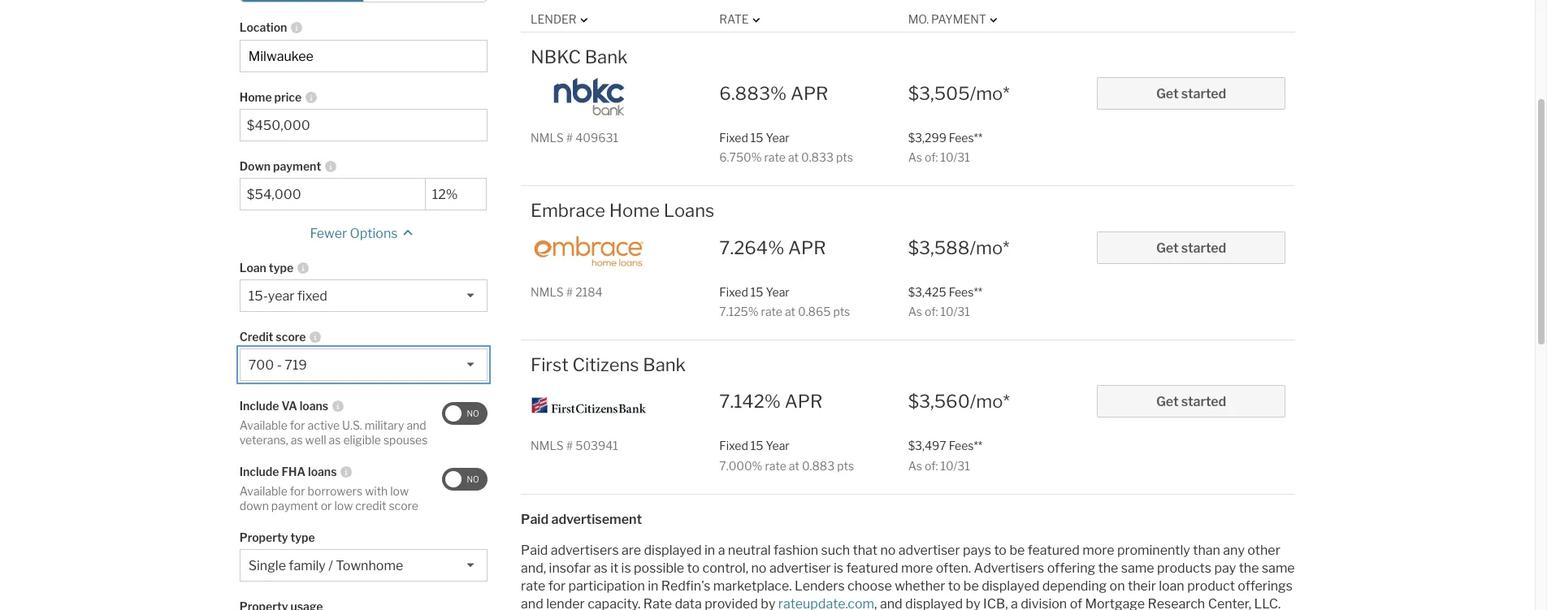 Task type: vqa. For each thing, say whether or not it's contained in the screenshot.
the Redfin Premier button Redfin Premier
no



Task type: locate. For each thing, give the bounding box(es) containing it.
year inside fixed 15 year 7.125 % rate at 0.865 pts
[[766, 285, 790, 299]]

in left a
[[705, 543, 716, 558]]

for up "lender"
[[548, 579, 566, 594]]

nmls left the 2184 on the left of page
[[531, 285, 564, 299]]

home left the loans
[[610, 200, 660, 221]]

1 vertical spatial fixed
[[720, 285, 749, 299]]

loans up borrowers
[[308, 465, 337, 479]]

Purchase radio
[[240, 0, 364, 3]]

bank right citizens
[[643, 354, 686, 376]]

as down the $3,425
[[909, 305, 923, 318]]

1 include from the top
[[240, 399, 279, 413]]

fixed 15 year 6.750 % rate at 0.833 pts
[[720, 131, 853, 164]]

fees** inside $3,497 fees** as of: 10/31
[[949, 439, 983, 453]]

2 vertical spatial fixed
[[720, 439, 749, 453]]

be down often.
[[964, 579, 979, 594]]

year down 6.883 % apr at the top of the page
[[766, 131, 790, 145]]

3 fixed from the top
[[720, 439, 749, 453]]

3 as from the top
[[909, 459, 923, 473]]

# for embrace
[[566, 285, 573, 299]]

as left it
[[594, 561, 608, 576]]

0 horizontal spatial displayed
[[644, 543, 702, 558]]

0 vertical spatial home
[[240, 90, 272, 104]]

0 vertical spatial at
[[789, 150, 799, 164]]

at left 0.865
[[785, 305, 796, 318]]

nmls left 503941
[[531, 439, 564, 453]]

3 get from the top
[[1157, 394, 1179, 410]]

1 year from the top
[[766, 131, 790, 145]]

available inside available for active u.s. military and veterans, as well as eligible spouses
[[240, 419, 288, 433]]

2 paid from the top
[[521, 543, 548, 558]]

fixed inside "fixed 15 year 6.750 % rate at 0.833 pts"
[[720, 131, 749, 145]]

get started button for $3,560 /mo*
[[1097, 386, 1286, 418]]

paid
[[521, 512, 549, 527], [521, 543, 548, 558]]

home price
[[240, 90, 302, 104]]

1 /mo* from the top
[[970, 83, 1010, 104]]

1 horizontal spatial featured
[[1028, 543, 1080, 558]]

loans up active at bottom left
[[300, 399, 329, 413]]

fixed up the 7.125
[[720, 285, 749, 299]]

low right with
[[390, 485, 409, 499]]

2 is from the left
[[834, 561, 844, 576]]

1 available from the top
[[240, 419, 288, 433]]

pts right the 0.883
[[837, 459, 854, 473]]

include va loans
[[240, 399, 329, 413]]

nmls for first citizens bank
[[531, 439, 564, 453]]

0 vertical spatial type
[[269, 261, 294, 275]]

3 of: from the top
[[925, 459, 939, 473]]

year
[[766, 131, 790, 145], [766, 285, 790, 299], [766, 439, 790, 453]]

rate inside paid advertisers are displayed in a neutral fashion such that no advertiser pays to be featured more prominently than any other and, insofar as it is possible to control, no advertiser is featured more often. advertisers offering the same products pay the same rate for participation in redfin's marketplace. lenders choose whether to be displayed depending on their loan product offerings and lender capacity. rate data provided by
[[521, 579, 546, 594]]

for down fha
[[290, 485, 305, 499]]

10/31 inside $3,299 fees** as of: 10/31
[[941, 150, 971, 164]]

% up "fixed 15 year 6.750 % rate at 0.833 pts"
[[771, 83, 787, 104]]

down payment text field up fewer
[[247, 187, 419, 203]]

and
[[407, 419, 427, 433], [521, 597, 544, 611]]

as inside $3,497 fees** as of: 10/31
[[909, 459, 923, 473]]

loans for include va loans
[[300, 399, 329, 413]]

2 10/31 from the top
[[941, 305, 971, 318]]

0 horizontal spatial bank
[[585, 46, 628, 67]]

2 /mo* from the top
[[970, 237, 1010, 258]]

1 horizontal spatial same
[[1262, 561, 1296, 576]]

to up advertisers
[[995, 543, 1007, 558]]

as
[[909, 150, 923, 164], [909, 305, 923, 318], [909, 459, 923, 473]]

/mo* for $3,505
[[970, 83, 1010, 104]]

1 fees** from the top
[[949, 131, 983, 145]]

0 vertical spatial 10/31
[[941, 150, 971, 164]]

advertiser up often.
[[899, 543, 961, 558]]

# left the 2184 on the left of page
[[566, 285, 573, 299]]

the up the on
[[1099, 561, 1119, 576]]

price
[[274, 90, 302, 104]]

1 vertical spatial score
[[389, 499, 419, 513]]

fees** for $3,560
[[949, 439, 983, 453]]

to down often.
[[949, 579, 961, 594]]

include left the va
[[240, 399, 279, 413]]

va
[[282, 399, 297, 413]]

for down the va
[[290, 419, 305, 433]]

more up the whether
[[902, 561, 934, 576]]

2 nmls from the top
[[531, 285, 564, 299]]

3 # from the top
[[566, 439, 573, 453]]

score right credit
[[389, 499, 419, 513]]

2 vertical spatial get started button
[[1097, 386, 1286, 418]]

type up family
[[291, 531, 315, 545]]

10/31 down $3,299 at the right top
[[941, 150, 971, 164]]

and,
[[521, 561, 546, 576]]

fees** inside $3,299 fees** as of: 10/31
[[949, 131, 983, 145]]

and up spouses
[[407, 419, 427, 433]]

fixed up 7.000
[[720, 439, 749, 453]]

15 up 6.750 on the top left of page
[[751, 131, 764, 145]]

0 vertical spatial started
[[1182, 86, 1227, 101]]

more
[[1083, 543, 1115, 558], [902, 561, 934, 576]]

get started button
[[1097, 77, 1286, 110], [1097, 231, 1286, 264], [1097, 386, 1286, 418]]

1 vertical spatial 10/31
[[941, 305, 971, 318]]

2 vertical spatial apr
[[785, 391, 823, 412]]

409631
[[576, 131, 619, 145]]

1 started from the top
[[1182, 86, 1227, 101]]

0 horizontal spatial score
[[276, 330, 306, 344]]

1 as from the top
[[909, 150, 923, 164]]

as for $3,560
[[909, 459, 923, 473]]

2 fixed from the top
[[720, 285, 749, 299]]

nmls
[[531, 131, 564, 145], [531, 285, 564, 299], [531, 439, 564, 453]]

15 inside fixed 15 year 7.000 % rate at 0.883 pts
[[751, 439, 764, 453]]

2 same from the left
[[1262, 561, 1296, 576]]

pts inside fixed 15 year 7.125 % rate at 0.865 pts
[[834, 305, 851, 318]]

0 vertical spatial in
[[705, 543, 716, 558]]

1 vertical spatial nmls
[[531, 285, 564, 299]]

credit
[[240, 330, 274, 344]]

1 vertical spatial paid
[[521, 543, 548, 558]]

0 vertical spatial featured
[[1028, 543, 1080, 558]]

no right that
[[881, 543, 896, 558]]

10/31 inside $3,497 fees** as of: 10/31
[[941, 459, 971, 473]]

more up offering
[[1083, 543, 1115, 558]]

2 fees** from the top
[[949, 285, 983, 299]]

1 horizontal spatial rate
[[720, 12, 749, 26]]

1 is from the left
[[622, 561, 631, 576]]

in down possible
[[648, 579, 659, 594]]

2 vertical spatial to
[[949, 579, 961, 594]]

0 vertical spatial available
[[240, 419, 288, 433]]

products
[[1158, 561, 1212, 576]]

1 vertical spatial in
[[648, 579, 659, 594]]

2 get started from the top
[[1157, 240, 1227, 256]]

0 vertical spatial displayed
[[644, 543, 702, 558]]

rate inside fixed 15 year 7.125 % rate at 0.865 pts
[[761, 305, 783, 318]]

1 vertical spatial displayed
[[982, 579, 1040, 594]]

location
[[240, 21, 287, 34]]

fixed up 6.750 on the top left of page
[[720, 131, 749, 145]]

2 vertical spatial get
[[1157, 394, 1179, 410]]

2 get started button from the top
[[1097, 231, 1286, 264]]

with
[[365, 485, 388, 499]]

apr for 7.142 % apr
[[785, 391, 823, 412]]

1 paid from the top
[[521, 512, 549, 527]]

rate
[[720, 12, 749, 26], [644, 597, 672, 611]]

fees** inside $3,425 fees** as of: 10/31
[[949, 285, 983, 299]]

available up veterans,
[[240, 419, 288, 433]]

/mo* for $3,560
[[971, 391, 1010, 412]]

0 vertical spatial rate
[[720, 12, 749, 26]]

on
[[1110, 579, 1126, 594]]

1 horizontal spatial to
[[949, 579, 961, 594]]

at inside fixed 15 year 7.125 % rate at 0.865 pts
[[785, 305, 796, 318]]

be up advertisers
[[1010, 543, 1025, 558]]

0 horizontal spatial and
[[407, 419, 427, 433]]

bank
[[585, 46, 628, 67], [643, 354, 686, 376]]

1 vertical spatial of:
[[925, 305, 939, 318]]

apr up "fixed 15 year 6.750 % rate at 0.833 pts"
[[791, 83, 829, 104]]

as down $3,497
[[909, 459, 923, 473]]

advertiser
[[899, 543, 961, 558], [770, 561, 831, 576]]

0 horizontal spatial the
[[1099, 561, 1119, 576]]

rate inside fixed 15 year 7.000 % rate at 0.883 pts
[[765, 459, 787, 473]]

0 horizontal spatial is
[[622, 561, 631, 576]]

as down active at bottom left
[[329, 433, 341, 447]]

rate
[[765, 150, 786, 164], [761, 305, 783, 318], [765, 459, 787, 473], [521, 579, 546, 594]]

of: inside $3,497 fees** as of: 10/31
[[925, 459, 939, 473]]

1 down payment text field from the left
[[247, 187, 419, 203]]

2 vertical spatial 10/31
[[941, 459, 971, 473]]

0.865
[[798, 305, 831, 318]]

3 get started from the top
[[1157, 394, 1227, 410]]

at left 0.833
[[789, 150, 799, 164]]

1 vertical spatial and
[[521, 597, 544, 611]]

0 vertical spatial fees**
[[949, 131, 983, 145]]

$3,299
[[909, 131, 947, 145]]

down
[[240, 160, 271, 173]]

0 vertical spatial bank
[[585, 46, 628, 67]]

1 fixed from the top
[[720, 131, 749, 145]]

rate left data
[[644, 597, 672, 611]]

started
[[1182, 86, 1227, 101], [1182, 240, 1227, 256], [1182, 394, 1227, 410]]

score inside available for borrowers with low down payment or low credit score
[[389, 499, 419, 513]]

2 vertical spatial of:
[[925, 459, 939, 473]]

2 vertical spatial at
[[789, 459, 800, 473]]

1 10/31 from the top
[[941, 150, 971, 164]]

get started
[[1157, 86, 1227, 101], [1157, 240, 1227, 256], [1157, 394, 1227, 410]]

1 vertical spatial as
[[909, 305, 923, 318]]

for inside available for active u.s. military and veterans, as well as eligible spouses
[[290, 419, 305, 433]]

year inside fixed 15 year 7.000 % rate at 0.883 pts
[[766, 439, 790, 453]]

at for 6.883
[[789, 150, 799, 164]]

2 include from the top
[[240, 465, 279, 479]]

# left 409631
[[566, 131, 573, 145]]

no up marketplace.
[[752, 561, 767, 576]]

whether
[[895, 579, 946, 594]]

2 started from the top
[[1182, 240, 1227, 256]]

at for 7.264
[[785, 305, 796, 318]]

1 get started button from the top
[[1097, 77, 1286, 110]]

as inside $3,425 fees** as of: 10/31
[[909, 305, 923, 318]]

payment right down
[[273, 160, 321, 173]]

1 get started from the top
[[1157, 86, 1227, 101]]

0 horizontal spatial more
[[902, 561, 934, 576]]

is right it
[[622, 561, 631, 576]]

0 horizontal spatial to
[[687, 561, 700, 576]]

for inside paid advertisers are displayed in a neutral fashion such that no advertiser pays to be featured more prominently than any other and, insofar as it is possible to control, no advertiser is featured more often. advertisers offering the same products pay the same rate for participation in redfin's marketplace. lenders choose whether to be displayed depending on their loan product offerings and lender capacity. rate data provided by
[[548, 579, 566, 594]]

0 vertical spatial #
[[566, 131, 573, 145]]

0 vertical spatial no
[[881, 543, 896, 558]]

lender
[[547, 597, 585, 611]]

fees** right $3,497
[[949, 439, 983, 453]]

1 15 from the top
[[751, 131, 764, 145]]

property type element
[[240, 521, 480, 550]]

2 of: from the top
[[925, 305, 939, 318]]

3 /mo* from the top
[[971, 391, 1010, 412]]

1 horizontal spatial the
[[1240, 561, 1260, 576]]

15
[[751, 131, 764, 145], [751, 285, 764, 299], [751, 439, 764, 453]]

at left the 0.883
[[789, 459, 800, 473]]

pts right 0.833
[[836, 150, 853, 164]]

%
[[771, 83, 787, 104], [752, 150, 762, 164], [768, 237, 785, 258], [749, 305, 759, 318], [765, 391, 781, 412], [752, 459, 763, 473]]

% left 0.865
[[749, 305, 759, 318]]

same up their
[[1122, 561, 1155, 576]]

advertiser down fashion
[[770, 561, 831, 576]]

pts
[[836, 150, 853, 164], [834, 305, 851, 318], [837, 459, 854, 473]]

# for first
[[566, 439, 573, 453]]

Home price text field
[[247, 118, 481, 134]]

State, City, County, ZIP search field
[[240, 40, 488, 73]]

as left well
[[291, 433, 303, 447]]

2 get from the top
[[1157, 240, 1179, 256]]

2 vertical spatial year
[[766, 439, 790, 453]]

year inside "fixed 15 year 6.750 % rate at 0.833 pts"
[[766, 131, 790, 145]]

year for 6.883
[[766, 131, 790, 145]]

719
[[285, 358, 307, 373]]

type for year
[[269, 261, 294, 275]]

available up down
[[240, 485, 288, 499]]

2 15 from the top
[[751, 285, 764, 299]]

0 vertical spatial be
[[1010, 543, 1025, 558]]

at inside "fixed 15 year 6.750 % rate at 0.833 pts"
[[789, 150, 799, 164]]

1 vertical spatial available
[[240, 485, 288, 499]]

year for 7.142
[[766, 439, 790, 453]]

rate for 7.264
[[761, 305, 783, 318]]

0 horizontal spatial home
[[240, 90, 272, 104]]

rate right 7.000
[[765, 459, 787, 473]]

# left 503941
[[566, 439, 573, 453]]

nmls # 409631
[[531, 131, 619, 145]]

started for $3,560 /mo*
[[1182, 394, 1227, 410]]

no
[[881, 543, 896, 558], [752, 561, 767, 576]]

1 vertical spatial get started
[[1157, 240, 1227, 256]]

at inside fixed 15 year 7.000 % rate at 0.883 pts
[[789, 459, 800, 473]]

payment
[[273, 160, 321, 173], [271, 499, 318, 513]]

it
[[611, 561, 619, 576]]

at for 7.142
[[789, 459, 800, 473]]

down
[[240, 499, 269, 513]]

paid for paid advertisers are displayed in a neutral fashion such that no advertiser pays to be featured more prominently than any other and, insofar as it is possible to control, no advertiser is featured more often. advertisers offering the same products pay the same rate for participation in redfin's marketplace. lenders choose whether to be displayed depending on their loan product offerings and lender capacity. rate data provided by
[[521, 543, 548, 558]]

0 vertical spatial as
[[909, 150, 923, 164]]

offering
[[1048, 561, 1096, 576]]

of: down $3,497
[[925, 459, 939, 473]]

of: down $3,299 at the right top
[[925, 150, 939, 164]]

0 vertical spatial year
[[766, 131, 790, 145]]

the
[[1099, 561, 1119, 576], [1240, 561, 1260, 576]]

of: down the $3,425
[[925, 305, 939, 318]]

for inside available for borrowers with low down payment or low credit score
[[290, 485, 305, 499]]

nmls # 2184
[[531, 285, 603, 299]]

3 started from the top
[[1182, 394, 1227, 410]]

0 vertical spatial get started button
[[1097, 77, 1286, 110]]

type right loan
[[269, 261, 294, 275]]

as for $3,505
[[909, 150, 923, 164]]

1 horizontal spatial and
[[521, 597, 544, 611]]

2 available from the top
[[240, 485, 288, 499]]

1 vertical spatial to
[[687, 561, 700, 576]]

option group
[[240, 0, 488, 3]]

fixed
[[297, 289, 328, 304]]

2 as from the top
[[909, 305, 923, 318]]

/mo* up $3,299 fees** as of: 10/31
[[970, 83, 1010, 104]]

fees**
[[949, 131, 983, 145], [949, 285, 983, 299], [949, 439, 983, 453]]

as down $3,299 at the right top
[[909, 150, 923, 164]]

advertisers
[[974, 561, 1045, 576]]

1 of: from the top
[[925, 150, 939, 164]]

active
[[308, 419, 340, 433]]

rate up 6.883
[[720, 12, 749, 26]]

available inside available for borrowers with low down payment or low credit score
[[240, 485, 288, 499]]

% left the 0.883
[[752, 459, 763, 473]]

0 vertical spatial and
[[407, 419, 427, 433]]

payment left or
[[271, 499, 318, 513]]

1 # from the top
[[566, 131, 573, 145]]

marketplace.
[[714, 579, 792, 594]]

same
[[1122, 561, 1155, 576], [1262, 561, 1296, 576]]

0 vertical spatial for
[[290, 419, 305, 433]]

2 vertical spatial 15
[[751, 439, 764, 453]]

2 horizontal spatial to
[[995, 543, 1007, 558]]

apr up fixed 15 year 7.000 % rate at 0.883 pts
[[785, 391, 823, 412]]

fashion
[[774, 543, 819, 558]]

15 for 7.142
[[751, 439, 764, 453]]

of: inside $3,425 fees** as of: 10/31
[[925, 305, 939, 318]]

home left price
[[240, 90, 272, 104]]

loans
[[664, 200, 715, 221]]

1 vertical spatial #
[[566, 285, 573, 299]]

same up the offerings
[[1262, 561, 1296, 576]]

3 get started button from the top
[[1097, 386, 1286, 418]]

2 vertical spatial fees**
[[949, 439, 983, 453]]

pts inside "fixed 15 year 6.750 % rate at 0.833 pts"
[[836, 150, 853, 164]]

started for $3,505 /mo*
[[1182, 86, 1227, 101]]

of: inside $3,299 fees** as of: 10/31
[[925, 150, 939, 164]]

type
[[269, 261, 294, 275], [291, 531, 315, 545]]

featured up offering
[[1028, 543, 1080, 558]]

townhome
[[336, 559, 403, 574]]

Down payment text field
[[247, 187, 419, 203], [432, 187, 480, 203]]

-
[[277, 358, 282, 373]]

neutral
[[728, 543, 771, 558]]

2 vertical spatial /mo*
[[971, 391, 1010, 412]]

/mo* up $3,497 fees** as of: 10/31
[[971, 391, 1010, 412]]

of: for $3,505
[[925, 150, 939, 164]]

is down such
[[834, 561, 844, 576]]

for
[[290, 419, 305, 433], [290, 485, 305, 499], [548, 579, 566, 594]]

0 vertical spatial include
[[240, 399, 279, 413]]

as for $3,588
[[909, 305, 923, 318]]

1 vertical spatial payment
[[271, 499, 318, 513]]

0 vertical spatial fixed
[[720, 131, 749, 145]]

rate down and,
[[521, 579, 546, 594]]

2 year from the top
[[766, 285, 790, 299]]

veterans,
[[240, 433, 288, 447]]

property usage element
[[240, 590, 480, 611]]

for for borrowers
[[290, 485, 305, 499]]

citizens
[[573, 354, 639, 376]]

2 the from the left
[[1240, 561, 1260, 576]]

1 get from the top
[[1157, 86, 1179, 101]]

include fha loans
[[240, 465, 337, 479]]

15 down 7.264
[[751, 285, 764, 299]]

1 horizontal spatial is
[[834, 561, 844, 576]]

1 vertical spatial apr
[[789, 237, 826, 258]]

get for $3,560 /mo*
[[1157, 394, 1179, 410]]

low
[[390, 485, 409, 499], [335, 499, 353, 513]]

include for include va loans
[[240, 399, 279, 413]]

1 nmls from the top
[[531, 131, 564, 145]]

3 15 from the top
[[751, 439, 764, 453]]

pay
[[1215, 561, 1237, 576]]

fixed
[[720, 131, 749, 145], [720, 285, 749, 299], [720, 439, 749, 453]]

7.125
[[720, 305, 749, 318]]

include for include fha loans
[[240, 465, 279, 479]]

rate right the 7.125
[[761, 305, 783, 318]]

0 vertical spatial loans
[[300, 399, 329, 413]]

year down 7.264 % apr
[[766, 285, 790, 299]]

1 horizontal spatial score
[[389, 499, 419, 513]]

0 vertical spatial /mo*
[[970, 83, 1010, 104]]

displayed down advertisers
[[982, 579, 1040, 594]]

rate inside "fixed 15 year 6.750 % rate at 0.833 pts"
[[765, 150, 786, 164]]

at
[[789, 150, 799, 164], [785, 305, 796, 318], [789, 459, 800, 473]]

Refinance radio
[[363, 0, 488, 3]]

bank right "nbkc" at the top left
[[585, 46, 628, 67]]

3 year from the top
[[766, 439, 790, 453]]

% inside "fixed 15 year 6.750 % rate at 0.833 pts"
[[752, 150, 762, 164]]

and left "lender"
[[521, 597, 544, 611]]

single
[[249, 559, 286, 574]]

paid inside paid advertisers are displayed in a neutral fashion such that no advertiser pays to be featured more prominently than any other and, insofar as it is possible to control, no advertiser is featured more often. advertisers offering the same products pay the same rate for participation in redfin's marketplace. lenders choose whether to be displayed depending on their loan product offerings and lender capacity. rate data provided by
[[521, 543, 548, 558]]

pts inside fixed 15 year 7.000 % rate at 0.883 pts
[[837, 459, 854, 473]]

0 vertical spatial 15
[[751, 131, 764, 145]]

1 vertical spatial type
[[291, 531, 315, 545]]

rate right 6.750 on the top left of page
[[765, 150, 786, 164]]

to up redfin's
[[687, 561, 700, 576]]

apr
[[791, 83, 829, 104], [789, 237, 826, 258], [785, 391, 823, 412]]

displayed up possible
[[644, 543, 702, 558]]

% inside fixed 15 year 7.125 % rate at 0.865 pts
[[749, 305, 759, 318]]

apr up fixed 15 year 7.125 % rate at 0.865 pts
[[789, 237, 826, 258]]

score up '719'
[[276, 330, 306, 344]]

fees** for $3,505
[[949, 131, 983, 145]]

$3,425
[[909, 285, 947, 299]]

15 inside fixed 15 year 7.125 % rate at 0.865 pts
[[751, 285, 764, 299]]

fixed inside fixed 15 year 7.000 % rate at 0.883 pts
[[720, 439, 749, 453]]

year down 7.142 % apr
[[766, 439, 790, 453]]

include down veterans,
[[240, 465, 279, 479]]

1 vertical spatial featured
[[847, 561, 899, 576]]

score
[[276, 330, 306, 344], [389, 499, 419, 513]]

fixed inside fixed 15 year 7.125 % rate at 0.865 pts
[[720, 285, 749, 299]]

0 horizontal spatial down payment text field
[[247, 187, 419, 203]]

1 horizontal spatial down payment text field
[[432, 187, 480, 203]]

0 vertical spatial get
[[1157, 86, 1179, 101]]

1 vertical spatial more
[[902, 561, 934, 576]]

down payment text field down down payment element
[[432, 187, 480, 203]]

the down any at the right of the page
[[1240, 561, 1260, 576]]

loan type
[[240, 261, 294, 275]]

2 vertical spatial get started
[[1157, 394, 1227, 410]]

10/31 down $3,497
[[941, 459, 971, 473]]

3 nmls from the top
[[531, 439, 564, 453]]

down payment element
[[425, 150, 479, 178]]

1 vertical spatial at
[[785, 305, 796, 318]]

1 vertical spatial include
[[240, 465, 279, 479]]

3 fees** from the top
[[949, 439, 983, 453]]

low down borrowers
[[335, 499, 353, 513]]

$3,588 /mo*
[[909, 237, 1010, 258]]

3 10/31 from the top
[[941, 459, 971, 473]]

of: for $3,588
[[925, 305, 939, 318]]

type for family
[[291, 531, 315, 545]]

15 up 7.000
[[751, 439, 764, 453]]

credit score
[[240, 330, 306, 344]]

nmls left 409631
[[531, 131, 564, 145]]

2 # from the top
[[566, 285, 573, 299]]

1 vertical spatial loans
[[308, 465, 337, 479]]

1 vertical spatial fees**
[[949, 285, 983, 299]]

15 inside "fixed 15 year 6.750 % rate at 0.833 pts"
[[751, 131, 764, 145]]

0 vertical spatial nmls
[[531, 131, 564, 145]]

pts right 0.865
[[834, 305, 851, 318]]

fees** right the $3,425
[[949, 285, 983, 299]]

featured up choose
[[847, 561, 899, 576]]

1 vertical spatial get
[[1157, 240, 1179, 256]]

10/31 inside $3,425 fees** as of: 10/31
[[941, 305, 971, 318]]

1 vertical spatial for
[[290, 485, 305, 499]]

pts for 7.142 % apr
[[837, 459, 854, 473]]

0 horizontal spatial advertiser
[[770, 561, 831, 576]]

10/31 down the $3,425
[[941, 305, 971, 318]]

fees** right $3,299 at the right top
[[949, 131, 983, 145]]

as inside $3,299 fees** as of: 10/31
[[909, 150, 923, 164]]



Task type: describe. For each thing, give the bounding box(es) containing it.
payment inside available for borrowers with low down payment or low credit score
[[271, 499, 318, 513]]

of: for $3,560
[[925, 459, 939, 473]]

paid for paid advertisement
[[521, 512, 549, 527]]

0.833
[[802, 150, 834, 164]]

1 horizontal spatial bank
[[643, 354, 686, 376]]

get for $3,505 /mo*
[[1157, 86, 1179, 101]]

nmls # 503941
[[531, 439, 619, 453]]

available for veterans,
[[240, 419, 288, 433]]

for for active
[[290, 419, 305, 433]]

get started for $3,588 /mo*
[[1157, 240, 1227, 256]]

mo. payment
[[909, 12, 987, 26]]

embrace
[[531, 200, 606, 221]]

apr for 7.264 % apr
[[789, 237, 826, 258]]

15-
[[249, 289, 268, 304]]

and inside available for active u.s. military and veterans, as well as eligible spouses
[[407, 419, 427, 433]]

1 horizontal spatial in
[[705, 543, 716, 558]]

% up fixed 15 year 7.000 % rate at 0.883 pts
[[765, 391, 781, 412]]

nbkc bank
[[531, 46, 628, 67]]

# for nbkc
[[566, 131, 573, 145]]

loan
[[240, 261, 267, 275]]

10/31 for $3,588
[[941, 305, 971, 318]]

7.264
[[720, 237, 768, 258]]

that
[[853, 543, 878, 558]]

2 down payment text field from the left
[[432, 187, 480, 203]]

data
[[675, 597, 702, 611]]

$3,560 /mo*
[[909, 391, 1010, 412]]

2184
[[576, 285, 603, 299]]

0 vertical spatial payment
[[273, 160, 321, 173]]

fixed for 7.264
[[720, 285, 749, 299]]

insofar
[[549, 561, 591, 576]]

nbkc
[[531, 46, 581, 67]]

lender button
[[531, 12, 591, 27]]

$3,505
[[909, 83, 970, 104]]

fha
[[282, 465, 306, 479]]

10/31 for $3,505
[[941, 150, 971, 164]]

participation
[[569, 579, 645, 594]]

get started button for $3,505 /mo*
[[1097, 77, 1286, 110]]

0 horizontal spatial as
[[291, 433, 303, 447]]

such
[[822, 543, 850, 558]]

capacity.
[[588, 597, 641, 611]]

$3,425 fees** as of: 10/31
[[909, 285, 983, 318]]

choose
[[848, 579, 892, 594]]

well
[[305, 433, 326, 447]]

rate inside "button"
[[720, 12, 749, 26]]

redfin's
[[662, 579, 711, 594]]

1 horizontal spatial more
[[1083, 543, 1115, 558]]

$3,497
[[909, 439, 947, 453]]

mo.
[[909, 12, 929, 26]]

nmls for nbkc bank
[[531, 131, 564, 145]]

year
[[268, 289, 295, 304]]

7.000
[[720, 459, 752, 473]]

available for borrowers with low down payment or low credit score
[[240, 485, 419, 513]]

product
[[1188, 579, 1236, 594]]

get for $3,588 /mo*
[[1157, 240, 1179, 256]]

embrace home loans
[[531, 200, 715, 221]]

1 same from the left
[[1122, 561, 1155, 576]]

1 horizontal spatial displayed
[[982, 579, 1040, 594]]

10/31 for $3,560
[[941, 459, 971, 473]]

their
[[1128, 579, 1157, 594]]

depending
[[1043, 579, 1107, 594]]

as inside paid advertisers are displayed in a neutral fashion such that no advertiser pays to be featured more prominently than any other and, insofar as it is possible to control, no advertiser is featured more often. advertisers offering the same products pay the same rate for participation in redfin's marketplace. lenders choose whether to be displayed depending on their loan product offerings and lender capacity. rate data provided by
[[594, 561, 608, 576]]

0 horizontal spatial in
[[648, 579, 659, 594]]

1 the from the left
[[1099, 561, 1119, 576]]

single family / townhome
[[249, 559, 403, 574]]

% up fixed 15 year 7.125 % rate at 0.865 pts
[[768, 237, 785, 258]]

7.264 % apr
[[720, 237, 826, 258]]

mo. payment button
[[909, 12, 1002, 27]]

700
[[249, 358, 274, 373]]

rate for 7.142
[[765, 459, 787, 473]]

family
[[289, 559, 326, 574]]

fixed for 7.142
[[720, 439, 749, 453]]

nmls for embrace home loans
[[531, 285, 564, 299]]

1 horizontal spatial advertiser
[[899, 543, 961, 558]]

payment
[[932, 12, 987, 26]]

pts for 7.264 % apr
[[834, 305, 851, 318]]

or
[[321, 499, 332, 513]]

by
[[761, 597, 776, 611]]

% inside fixed 15 year 7.000 % rate at 0.883 pts
[[752, 459, 763, 473]]

/
[[329, 559, 333, 574]]

apr for 6.883 % apr
[[791, 83, 829, 104]]

lender
[[531, 12, 577, 26]]

rate button
[[720, 12, 764, 27]]

first
[[531, 354, 569, 376]]

advertisers
[[551, 543, 619, 558]]

get started for $3,560 /mo*
[[1157, 394, 1227, 410]]

offerings
[[1238, 579, 1293, 594]]

0 vertical spatial to
[[995, 543, 1007, 558]]

often.
[[936, 561, 972, 576]]

than
[[1194, 543, 1221, 558]]

prominently
[[1118, 543, 1191, 558]]

0.883
[[802, 459, 835, 473]]

1 horizontal spatial no
[[881, 543, 896, 558]]

first citizens bank
[[531, 354, 686, 376]]

/mo* for $3,588
[[970, 237, 1010, 258]]

1 horizontal spatial as
[[329, 433, 341, 447]]

lenders
[[795, 579, 845, 594]]

$3,497 fees** as of: 10/31
[[909, 439, 983, 473]]

1 vertical spatial advertiser
[[770, 561, 831, 576]]

1 horizontal spatial be
[[1010, 543, 1025, 558]]

available for payment
[[240, 485, 288, 499]]

loan
[[1159, 579, 1185, 594]]

6.883 % apr
[[720, 83, 829, 104]]

0 horizontal spatial be
[[964, 579, 979, 594]]

0 horizontal spatial featured
[[847, 561, 899, 576]]

pts for 6.883 % apr
[[836, 150, 853, 164]]

loans for include fha loans
[[308, 465, 337, 479]]

1 horizontal spatial low
[[390, 485, 409, 499]]

credit
[[356, 499, 387, 513]]

7.142
[[720, 391, 765, 412]]

year for 7.264
[[766, 285, 790, 299]]

1 vertical spatial home
[[610, 200, 660, 221]]

spouses
[[384, 433, 428, 447]]

eligible
[[343, 433, 381, 447]]

rate for 6.883
[[765, 150, 786, 164]]

15 for 7.264
[[751, 285, 764, 299]]

rate inside paid advertisers are displayed in a neutral fashion such that no advertiser pays to be featured more prominently than any other and, insofar as it is possible to control, no advertiser is featured more often. advertisers offering the same products pay the same rate for participation in redfin's marketplace. lenders choose whether to be displayed depending on their loan product offerings and lender capacity. rate data provided by
[[644, 597, 672, 611]]

$3,505 /mo*
[[909, 83, 1010, 104]]

advertisement
[[552, 512, 642, 527]]

paid advertisement
[[521, 512, 642, 527]]

fixed 15 year 7.000 % rate at 0.883 pts
[[720, 439, 854, 473]]

control,
[[703, 561, 749, 576]]

$3,560
[[909, 391, 971, 412]]

700 - 719
[[249, 358, 307, 373]]

any
[[1224, 543, 1245, 558]]

fees** for $3,588
[[949, 285, 983, 299]]

fewer
[[310, 226, 347, 242]]

and inside paid advertisers are displayed in a neutral fashion such that no advertiser pays to be featured more prominently than any other and, insofar as it is possible to control, no advertiser is featured more often. advertisers offering the same products pay the same rate for participation in redfin's marketplace. lenders choose whether to be displayed depending on their loan product offerings and lender capacity. rate data provided by
[[521, 597, 544, 611]]

get started for $3,505 /mo*
[[1157, 86, 1227, 101]]

available for active u.s. military and veterans, as well as eligible spouses
[[240, 419, 428, 447]]

15-year fixed
[[249, 289, 328, 304]]

borrowers
[[308, 485, 363, 499]]

0 horizontal spatial low
[[335, 499, 353, 513]]

get started button for $3,588 /mo*
[[1097, 231, 1286, 264]]

down payment
[[240, 160, 321, 173]]

fixed 15 year 7.125 % rate at 0.865 pts
[[720, 285, 851, 318]]

$3,299 fees** as of: 10/31
[[909, 131, 983, 164]]

started for $3,588 /mo*
[[1182, 240, 1227, 256]]

1 vertical spatial no
[[752, 561, 767, 576]]

fixed for 6.883
[[720, 131, 749, 145]]

fewer options
[[310, 226, 398, 242]]

503941
[[576, 439, 619, 453]]

15 for 6.883
[[751, 131, 764, 145]]



